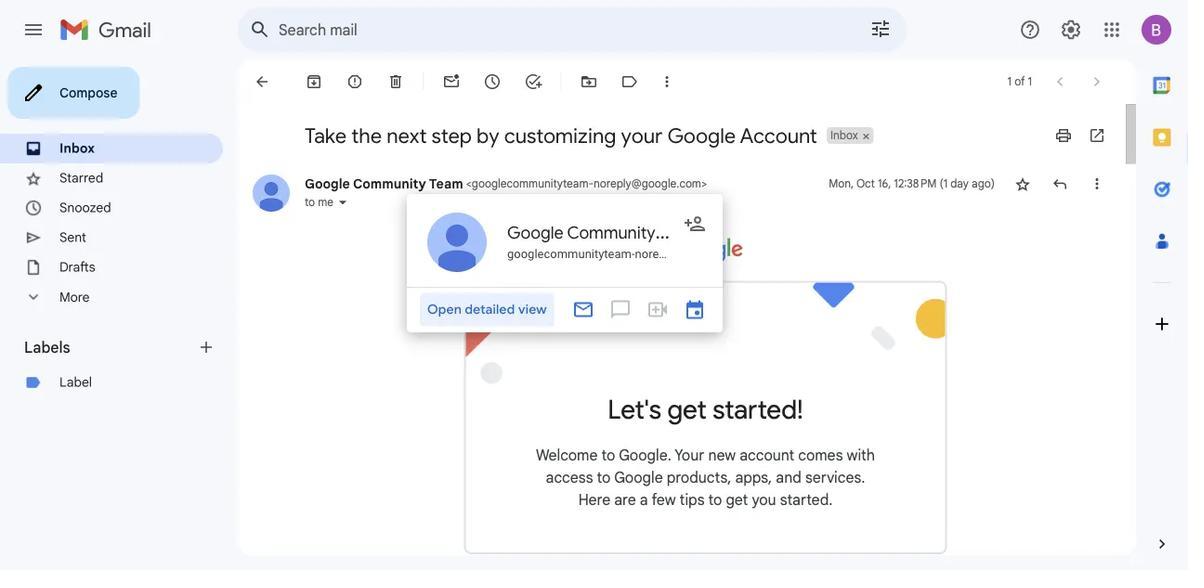 Task type: describe. For each thing, give the bounding box(es) containing it.
add to tasks image
[[524, 72, 543, 91]]

snoozed link
[[59, 200, 111, 216]]

starred
[[59, 170, 103, 186]]

>
[[702, 177, 707, 191]]

new
[[708, 446, 736, 465]]

tips
[[680, 491, 705, 509]]

Not starred checkbox
[[1014, 175, 1032, 193]]

0 horizontal spatial google
[[305, 176, 350, 192]]

the
[[351, 123, 382, 149]]

account
[[740, 123, 818, 149]]

few
[[652, 491, 676, 509]]

to left google.
[[602, 446, 616, 465]]

day
[[951, 177, 969, 191]]

services.
[[806, 469, 866, 487]]

take
[[305, 123, 347, 149]]

labels heading
[[24, 338, 197, 357]]

products,
[[667, 469, 732, 487]]

delete image
[[387, 72, 405, 91]]

main menu image
[[22, 19, 45, 41]]

labels
[[24, 338, 70, 357]]

mon, oct 16, 12:38 pm (1 day ago)
[[829, 177, 995, 191]]

oct
[[857, 177, 875, 191]]

label link
[[59, 375, 92, 391]]

advanced search options image
[[862, 10, 900, 47]]

back to inbox image
[[253, 72, 271, 91]]

more
[[59, 289, 90, 306]]

show details image
[[337, 197, 348, 208]]

welcome to google. your new account comes with access to google products, apps, and services. here are a few tips to get
[[536, 446, 875, 509]]

gmail image
[[59, 11, 161, 48]]

access
[[546, 469, 593, 487]]

mon, oct 16, 12:38 pm (1 day ago) cell
[[829, 175, 995, 193]]

team
[[429, 176, 463, 192]]

google.
[[619, 446, 672, 465]]

1 1 from the left
[[1008, 75, 1012, 89]]

Search mail text field
[[279, 20, 818, 39]]

community
[[353, 176, 426, 192]]

more image
[[658, 72, 677, 91]]

support image
[[1019, 19, 1042, 41]]

inbox button
[[827, 127, 860, 144]]

inbox for the inbox button
[[831, 129, 859, 143]]



Task type: vqa. For each thing, say whether or not it's contained in the screenshot.
option
no



Task type: locate. For each thing, give the bounding box(es) containing it.
move to image
[[580, 72, 598, 91]]

you
[[752, 491, 777, 509]]

12:38 pm
[[894, 177, 937, 191]]

compose
[[59, 85, 118, 101]]

(1
[[940, 177, 948, 191]]

googlecommunityteam-
[[472, 177, 594, 191]]

your
[[675, 446, 705, 465]]

next
[[387, 123, 427, 149]]

drafts link
[[59, 259, 95, 276]]

google community team cell
[[305, 176, 707, 192]]

report spam image
[[346, 72, 364, 91]]

inbox inside "labels" navigation
[[59, 140, 95, 157]]

welcome
[[536, 446, 598, 465]]

information card element
[[407, 194, 723, 333]]

inbox
[[831, 129, 859, 143], [59, 140, 95, 157]]

archive image
[[305, 72, 323, 91]]

your
[[621, 123, 663, 149]]

1 vertical spatial get
[[726, 491, 748, 509]]

2 1 from the left
[[1028, 75, 1032, 89]]

1
[[1008, 75, 1012, 89], [1028, 75, 1032, 89]]

compose button
[[7, 67, 140, 119]]

drafts
[[59, 259, 95, 276]]

1 horizontal spatial inbox
[[831, 129, 859, 143]]

of
[[1015, 75, 1025, 89]]

get
[[668, 394, 707, 426], [726, 491, 748, 509]]

1 horizontal spatial google
[[614, 469, 663, 487]]

more button
[[0, 283, 223, 312]]

to me
[[305, 196, 334, 210]]

inbox up starred link at the left top
[[59, 140, 95, 157]]

are
[[614, 491, 636, 509]]

a
[[640, 491, 648, 509]]

you started.
[[752, 491, 833, 509]]

16,
[[878, 177, 891, 191]]

to up "here"
[[597, 469, 611, 487]]

starred link
[[59, 170, 103, 186]]

labels navigation
[[0, 59, 238, 571]]

get left you
[[726, 491, 748, 509]]

inbox inside button
[[831, 129, 859, 143]]

and
[[776, 469, 802, 487]]

inbox up the mon,
[[831, 129, 859, 143]]

1 right the of
[[1028, 75, 1032, 89]]

sent
[[59, 230, 86, 246]]

comes
[[799, 446, 843, 465]]

0 horizontal spatial inbox
[[59, 140, 95, 157]]

google up a
[[614, 469, 663, 487]]

google up me
[[305, 176, 350, 192]]

let's get started!
[[608, 394, 804, 426]]

to right "tips"
[[709, 491, 722, 509]]

step
[[432, 123, 472, 149]]

2 vertical spatial google
[[614, 469, 663, 487]]

snoozed
[[59, 200, 111, 216]]

customizing
[[504, 123, 616, 149]]

label
[[59, 375, 92, 391]]

sent link
[[59, 230, 86, 246]]

labels image
[[621, 72, 639, 91]]

0 horizontal spatial 1
[[1008, 75, 1012, 89]]

None search field
[[238, 7, 907, 52]]

0 vertical spatial google
[[668, 123, 736, 149]]

inbox link
[[59, 140, 95, 157]]

2 horizontal spatial google
[[668, 123, 736, 149]]

1 left the of
[[1008, 75, 1012, 89]]

take the next step by customizing your google account
[[305, 123, 818, 149]]

search mail image
[[243, 13, 277, 46]]

by
[[477, 123, 500, 149]]

mon,
[[829, 177, 854, 191]]

to
[[305, 196, 315, 210], [602, 446, 616, 465], [597, 469, 611, 487], [709, 491, 722, 509]]

get up your
[[668, 394, 707, 426]]

tab list
[[1137, 59, 1189, 504]]

1 horizontal spatial get
[[726, 491, 748, 509]]

not starred image
[[1014, 175, 1032, 193]]

1 of 1
[[1008, 75, 1032, 89]]

here
[[579, 491, 611, 509]]

to left me
[[305, 196, 315, 210]]

started!
[[713, 394, 804, 426]]

google inside welcome to google. your new account comes with access to google products, apps, and services. here are a few tips to get
[[614, 469, 663, 487]]

settings image
[[1060, 19, 1083, 41]]

started.
[[780, 491, 833, 509]]

1 vertical spatial google
[[305, 176, 350, 192]]

google
[[668, 123, 736, 149], [305, 176, 350, 192], [614, 469, 663, 487]]

ago)
[[972, 177, 995, 191]]

snooze image
[[483, 72, 502, 91]]

account
[[740, 446, 795, 465]]

me
[[318, 196, 334, 210]]

get inside welcome to google. your new account comes with access to google products, apps, and services. here are a few tips to get
[[726, 491, 748, 509]]

inbox for inbox link
[[59, 140, 95, 157]]

apps,
[[735, 469, 772, 487]]

noreply@google.com
[[594, 177, 702, 191]]

google up > on the top right of page
[[668, 123, 736, 149]]

0 vertical spatial get
[[668, 394, 707, 426]]

with
[[847, 446, 875, 465]]

let's
[[608, 394, 662, 426]]

1 horizontal spatial 1
[[1028, 75, 1032, 89]]

0 horizontal spatial get
[[668, 394, 707, 426]]

google community team < googlecommunityteam-noreply@google.com >
[[305, 176, 707, 192]]

<
[[466, 177, 472, 191]]



